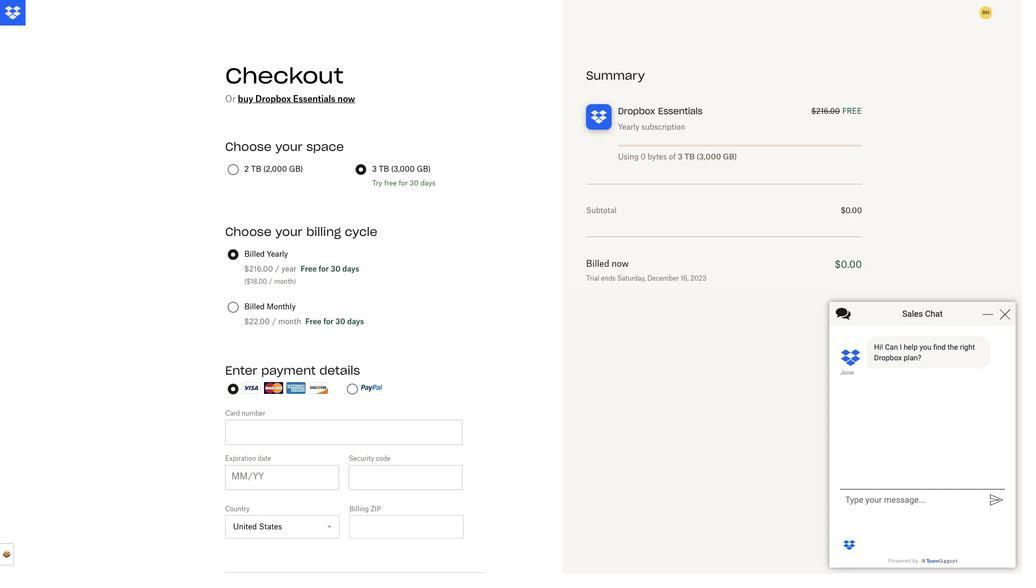 Task type: locate. For each thing, give the bounding box(es) containing it.
monthly
[[267, 302, 296, 311]]

0 vertical spatial (3,000
[[697, 152, 721, 161]]

(3,000 up "try free for 30 days"
[[391, 165, 415, 174]]

1 vertical spatial 30
[[331, 265, 341, 274]]

checkout
[[225, 62, 343, 89]]

/ down "billed monthly"
[[272, 317, 276, 326]]

days inside $216.00 / year free for 30 days ($18.00 / month)
[[342, 265, 359, 274]]

try
[[372, 179, 382, 187]]

or
[[225, 94, 236, 104]]

ends
[[601, 275, 616, 283]]

choose your billing cycle
[[225, 225, 377, 240]]

bn button
[[977, 4, 994, 21]]

billing zip
[[349, 506, 381, 514]]

1 horizontal spatial $216.00
[[811, 106, 840, 116]]

billed right billed yearly option
[[244, 250, 265, 259]]

for right month
[[323, 317, 334, 326]]

2 vertical spatial 30
[[335, 317, 345, 326]]

now up saturday,
[[612, 259, 629, 269]]

billed now trial ends saturday, december 16, 2023
[[586, 259, 707, 283]]

0 vertical spatial $0.00
[[841, 206, 862, 215]]

None radio
[[347, 384, 358, 395]]

for for $22.00 / month free for 30 days
[[323, 317, 334, 326]]

billing
[[349, 506, 369, 514]]

gb) for 3 tb (3,000 gb)
[[417, 165, 431, 174]]

tb for 2 tb (2,000 gb)
[[251, 165, 261, 174]]

billing
[[306, 225, 341, 240]]

0 vertical spatial 3
[[678, 152, 683, 161]]

0 horizontal spatial essentials
[[293, 94, 336, 104]]

subtotal
[[586, 206, 617, 215]]

gb)
[[723, 152, 737, 161], [289, 165, 303, 174], [417, 165, 431, 174]]

0 vertical spatial billed
[[244, 250, 265, 259]]

subscription
[[641, 122, 685, 131]]

your up billed yearly
[[275, 225, 303, 240]]

$216.00 inside $216.00 / year free for 30 days ($18.00 / month)
[[244, 265, 273, 274]]

december
[[647, 275, 679, 283]]

0 horizontal spatial tb
[[251, 165, 261, 174]]

$216.00 inside the summary list
[[811, 106, 840, 116]]

dropbox inside the summary list
[[618, 106, 655, 117]]

choose up billed yearly option
[[225, 225, 272, 240]]

1 horizontal spatial essentials
[[658, 106, 703, 117]]

for right free on the top left of the page
[[399, 179, 408, 187]]

choose your space
[[225, 139, 344, 154]]

/
[[275, 265, 279, 274], [269, 278, 272, 286], [272, 317, 276, 326]]

/ for monthly
[[272, 317, 276, 326]]

free right month
[[305, 317, 322, 326]]

1 vertical spatial 3
[[372, 165, 377, 174]]

2 horizontal spatial tb
[[684, 152, 695, 161]]

billed
[[244, 250, 265, 259], [586, 259, 609, 269], [244, 302, 265, 311]]

dropbox up yearly subscription
[[618, 106, 655, 117]]

$216.00 for subtotal
[[811, 106, 840, 116]]

try free for 30 days
[[372, 179, 436, 187]]

for right year
[[319, 265, 329, 274]]

3 right of
[[678, 152, 683, 161]]

details
[[319, 364, 360, 379]]

0 horizontal spatial gb)
[[289, 165, 303, 174]]

2 vertical spatial /
[[272, 317, 276, 326]]

choose
[[225, 139, 272, 154], [225, 225, 272, 240]]

paypal image
[[361, 385, 382, 393]]

1 horizontal spatial tb
[[379, 165, 389, 174]]

days
[[421, 179, 436, 187], [342, 265, 359, 274], [347, 317, 364, 326]]

1 vertical spatial days
[[342, 265, 359, 274]]

$0.00
[[841, 206, 862, 215], [835, 259, 862, 270]]

0 horizontal spatial $216.00
[[244, 265, 273, 274]]

/ for yearly
[[275, 265, 279, 274]]

(2,000
[[263, 165, 287, 174]]

saturday,
[[617, 275, 646, 283]]

for inside $216.00 / year free for 30 days ($18.00 / month)
[[319, 265, 329, 274]]

0 vertical spatial your
[[275, 139, 303, 154]]

2 TB (2,000 GB) radio
[[228, 165, 239, 175]]

2 vertical spatial days
[[347, 317, 364, 326]]

1 horizontal spatial (3,000
[[697, 152, 721, 161]]

your
[[275, 139, 303, 154], [275, 225, 303, 240]]

essentials
[[293, 94, 336, 104], [658, 106, 703, 117]]

yearly up year
[[267, 250, 288, 259]]

2 vertical spatial for
[[323, 317, 334, 326]]

tb right of
[[684, 152, 695, 161]]

0 horizontal spatial (3,000
[[391, 165, 415, 174]]

$216.00 for enter payment details
[[244, 265, 273, 274]]

yearly up using
[[618, 122, 639, 131]]

yearly inside the summary list
[[618, 122, 639, 131]]

gb) inside the summary list
[[723, 152, 737, 161]]

30 for $22.00 / month free for 30 days
[[335, 317, 345, 326]]

cycle
[[345, 225, 377, 240]]

/ left year
[[275, 265, 279, 274]]

billed up trial
[[586, 259, 609, 269]]

30 down 3 tb (3,000 gb)
[[410, 179, 419, 187]]

enter
[[225, 364, 257, 379]]

billed up $22.00
[[244, 302, 265, 311]]

free inside $216.00 / year free for 30 days ($18.00 / month)
[[301, 265, 317, 274]]

3 inside the summary list
[[678, 152, 683, 161]]

0 horizontal spatial yearly
[[267, 250, 288, 259]]

/ left month)
[[269, 278, 272, 286]]

$216.00
[[811, 106, 840, 116], [244, 265, 273, 274]]

bytes
[[648, 152, 667, 161]]

2 vertical spatial billed
[[244, 302, 265, 311]]

trial
[[586, 275, 599, 283]]

0 vertical spatial days
[[421, 179, 436, 187]]

now up space
[[338, 94, 355, 104]]

30 up details
[[335, 317, 345, 326]]

1 horizontal spatial now
[[612, 259, 629, 269]]

0 horizontal spatial dropbox
[[255, 94, 291, 104]]

0 vertical spatial yearly
[[618, 122, 639, 131]]

your up the (2,000
[[275, 139, 303, 154]]

Billing ZIP text field
[[349, 516, 464, 539]]

1 choose from the top
[[225, 139, 272, 154]]

0 vertical spatial essentials
[[293, 94, 336, 104]]

option group
[[224, 383, 487, 409]]

1 vertical spatial billed
[[586, 259, 609, 269]]

zip
[[371, 506, 381, 514]]

2 your from the top
[[275, 225, 303, 240]]

(3,000
[[697, 152, 721, 161], [391, 165, 415, 174]]

1 vertical spatial (3,000
[[391, 165, 415, 174]]

1 horizontal spatial dropbox
[[618, 106, 655, 117]]

2023
[[690, 275, 707, 283]]

essentials up subscription on the right top of page
[[658, 106, 703, 117]]

progress bar
[[618, 145, 862, 147]]

30
[[410, 179, 419, 187], [331, 265, 341, 274], [335, 317, 345, 326]]

1 horizontal spatial yearly
[[618, 122, 639, 131]]

year
[[281, 265, 296, 274]]

dropbox
[[255, 94, 291, 104], [618, 106, 655, 117]]

3 right 3 tb (3,000 gb) try free for 30 days option
[[372, 165, 377, 174]]

1 horizontal spatial 3
[[678, 152, 683, 161]]

(3,000 right of
[[697, 152, 721, 161]]

billed monthly
[[244, 302, 296, 311]]

free
[[842, 106, 862, 116]]

payment
[[261, 364, 316, 379]]

1 vertical spatial $216.00
[[244, 265, 273, 274]]

1 vertical spatial for
[[319, 265, 329, 274]]

tb up free on the top left of the page
[[379, 165, 389, 174]]

1 vertical spatial your
[[275, 225, 303, 240]]

30 inside $216.00 / year free for 30 days ($18.00 / month)
[[331, 265, 341, 274]]

tb
[[684, 152, 695, 161], [251, 165, 261, 174], [379, 165, 389, 174]]

for
[[399, 179, 408, 187], [319, 265, 329, 274], [323, 317, 334, 326]]

0 vertical spatial 30
[[410, 179, 419, 187]]

None radio
[[228, 384, 239, 395]]

2 choose from the top
[[225, 225, 272, 240]]

tb right '2'
[[251, 165, 261, 174]]

billed inside billed now trial ends saturday, december 16, 2023
[[586, 259, 609, 269]]

0 vertical spatial choose
[[225, 139, 272, 154]]

days up details
[[347, 317, 364, 326]]

1 vertical spatial choose
[[225, 225, 272, 240]]

your for space
[[275, 139, 303, 154]]

$216.00 up the ($18.00
[[244, 265, 273, 274]]

2 horizontal spatial gb)
[[723, 152, 737, 161]]

0 vertical spatial /
[[275, 265, 279, 274]]

0 vertical spatial dropbox
[[255, 94, 291, 104]]

1 vertical spatial dropbox
[[618, 106, 655, 117]]

0 vertical spatial $216.00
[[811, 106, 840, 116]]

essentials down "checkout"
[[293, 94, 336, 104]]

free
[[301, 265, 317, 274], [305, 317, 322, 326]]

(3,000 inside the summary list
[[697, 152, 721, 161]]

free right year
[[301, 265, 317, 274]]

$22.00 / month free for 30 days
[[244, 317, 364, 326]]

0 vertical spatial free
[[301, 265, 317, 274]]

1 vertical spatial essentials
[[658, 106, 703, 117]]

1 vertical spatial now
[[612, 259, 629, 269]]

0 horizontal spatial 3
[[372, 165, 377, 174]]

1 your from the top
[[275, 139, 303, 154]]

1 vertical spatial free
[[305, 317, 322, 326]]

3
[[678, 152, 683, 161], [372, 165, 377, 174]]

0 vertical spatial now
[[338, 94, 355, 104]]

yearly
[[618, 122, 639, 131], [267, 250, 288, 259]]

buy
[[238, 94, 253, 104]]

gb) for 2 tb (2,000 gb)
[[289, 165, 303, 174]]

0 horizontal spatial now
[[338, 94, 355, 104]]

now
[[338, 94, 355, 104], [612, 259, 629, 269]]

days down cycle
[[342, 265, 359, 274]]

billed for now
[[586, 259, 609, 269]]

$216.00 left free at the top
[[811, 106, 840, 116]]

dropbox down "checkout"
[[255, 94, 291, 104]]

choose up '2'
[[225, 139, 272, 154]]

30 down the billing
[[331, 265, 341, 274]]

1 vertical spatial $0.00
[[835, 259, 862, 270]]

days down 3 tb (3,000 gb)
[[421, 179, 436, 187]]

1 horizontal spatial gb)
[[417, 165, 431, 174]]



Task type: vqa. For each thing, say whether or not it's contained in the screenshot.
Add your thoughts 'text field' at bottom right
no



Task type: describe. For each thing, give the bounding box(es) containing it.
discover image
[[309, 383, 328, 395]]

tb inside the summary list
[[684, 152, 695, 161]]

for for $216.00 / year free for 30 days ($18.00 / month)
[[319, 265, 329, 274]]

your for billing
[[275, 225, 303, 240]]

$216.00 / year free for 30 days ($18.00 / month)
[[244, 265, 359, 286]]

amex image
[[286, 383, 306, 395]]

dropbox inside checkout or buy dropbox essentials now
[[255, 94, 291, 104]]

choose for choose your billing cycle
[[225, 225, 272, 240]]

month
[[278, 317, 301, 326]]

of
[[669, 152, 676, 161]]

16,
[[681, 275, 689, 283]]

billed for monthly
[[244, 302, 265, 311]]

using
[[618, 152, 639, 161]]

2
[[244, 165, 249, 174]]

Billed Yearly radio
[[228, 250, 239, 260]]

1 vertical spatial yearly
[[267, 250, 288, 259]]

dropbox essentials
[[618, 106, 703, 117]]

choose for choose your space
[[225, 139, 272, 154]]

space
[[306, 139, 344, 154]]

summary list
[[586, 68, 862, 284]]

30 for $216.00 / year free for 30 days ($18.00 / month)
[[331, 265, 341, 274]]

days for $216.00 / year free for 30 days ($18.00 / month)
[[342, 265, 359, 274]]

3 tb (3,000 gb)
[[372, 165, 431, 174]]

$22.00
[[244, 317, 270, 326]]

2 tb (2,000 gb)
[[244, 165, 303, 174]]

essentials inside the summary list
[[658, 106, 703, 117]]

1 vertical spatial /
[[269, 278, 272, 286]]

essentials inside checkout or buy dropbox essentials now
[[293, 94, 336, 104]]

free for free for 30 days
[[305, 317, 322, 326]]

month)
[[274, 278, 296, 286]]

country
[[225, 506, 250, 514]]

yearly subscription
[[618, 122, 685, 131]]

Billed Monthly radio
[[228, 302, 239, 313]]

summary
[[586, 68, 645, 83]]

checkout or buy dropbox essentials now
[[225, 62, 355, 104]]

mastercard image
[[264, 383, 283, 395]]

days for $22.00 / month free for 30 days
[[347, 317, 364, 326]]

($18.00
[[244, 278, 267, 286]]

billed yearly
[[244, 250, 288, 259]]

free for ($18.00 / month)
[[301, 265, 317, 274]]

using 0 bytes of 3 tb (3,000 gb)
[[618, 152, 737, 161]]

0
[[641, 152, 646, 161]]

now inside checkout or buy dropbox essentials now
[[338, 94, 355, 104]]

0 vertical spatial for
[[399, 179, 408, 187]]

$216.00 free
[[811, 106, 862, 116]]

visa image
[[242, 383, 261, 395]]

progress bar inside the summary list
[[618, 145, 862, 147]]

buy dropbox essentials now link
[[238, 94, 355, 104]]

bn
[[982, 9, 990, 16]]

billed for yearly
[[244, 250, 265, 259]]

enter payment details
[[225, 364, 360, 379]]

free
[[384, 179, 397, 187]]

3 TB (3,000 GB) radio
[[356, 165, 366, 175]]

now inside billed now trial ends saturday, december 16, 2023
[[612, 259, 629, 269]]

tb for 3 tb (3,000 gb)
[[379, 165, 389, 174]]



